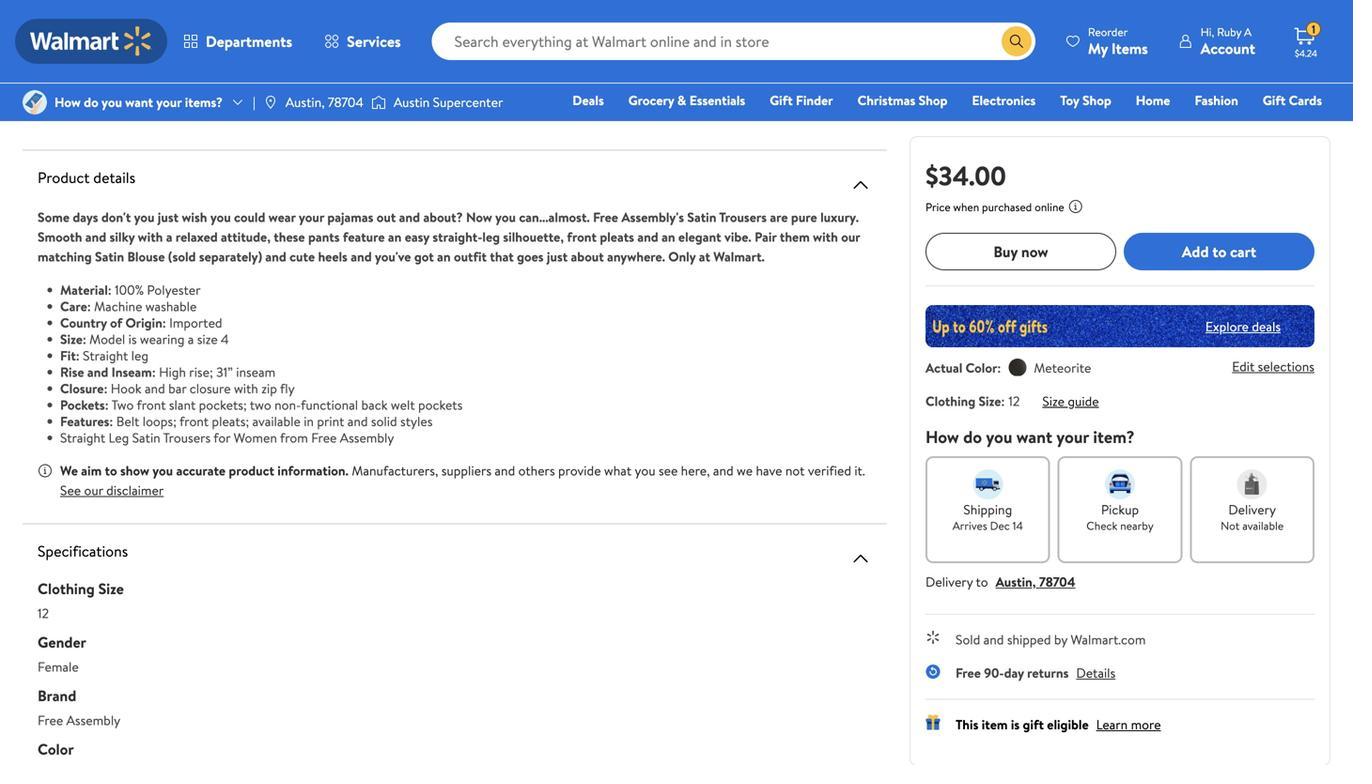 Task type: vqa. For each thing, say whether or not it's contained in the screenshot.
in
yes



Task type: describe. For each thing, give the bounding box(es) containing it.
1 vertical spatial straight
[[60, 429, 105, 447]]

up to sixty percent off deals. shop now. image
[[926, 305, 1315, 348]]

2 horizontal spatial an
[[662, 228, 675, 246]]

ruby
[[1217, 24, 1242, 40]]

information.
[[277, 462, 349, 480]]

available inside material: 100% polyester care: machine washable country of origin: imported size: model is wearing a size 4 fit: straight leg rise and inseam: high rise; 31" inseam closure: hook and bar closure with zip fly pockets: two front slant pockets; two non-functional back welt pockets features: belt loops; front pleats; available in print and solid styles straight leg satin trousers for women from free assembly
[[252, 413, 301, 431]]

and right rise
[[87, 363, 108, 382]]

2 horizontal spatial satin
[[687, 208, 716, 226]]

clothing size 12 gender female brand free assembly color
[[38, 579, 124, 760]]

debit
[[1209, 117, 1242, 136]]

0 horizontal spatial front
[[137, 396, 166, 414]]

0 vertical spatial item
[[112, 101, 150, 127]]

my
[[1088, 38, 1108, 59]]

straight-
[[433, 228, 482, 246]]

pleats
[[600, 228, 634, 246]]

austin supercenter
[[394, 93, 503, 111]]

shop for christmas shop
[[919, 91, 948, 109]]

christmas
[[858, 91, 916, 109]]

could
[[234, 208, 265, 226]]

and left bar
[[145, 380, 165, 398]]

intent image for pickup image
[[1105, 470, 1135, 500]]

0 vertical spatial straight
[[83, 347, 128, 365]]

2 horizontal spatial size
[[1042, 392, 1065, 411]]

this item is gift eligible learn more
[[956, 716, 1161, 734]]

to for delivery
[[976, 573, 988, 592]]

size for gender
[[98, 579, 124, 600]]

pants
[[308, 228, 340, 246]]

it.
[[854, 462, 865, 480]]

a inside material: 100% polyester care: machine washable country of origin: imported size: model is wearing a size 4 fit: straight leg rise and inseam: high rise; 31" inseam closure: hook and bar closure with zip fly pockets: two front slant pockets; two non-functional back welt pockets features: belt loops; front pleats; available in print and solid styles straight leg satin trousers for women from free assembly
[[188, 330, 194, 349]]

for
[[214, 429, 230, 447]]

0 horizontal spatial with
[[138, 228, 163, 246]]

1 horizontal spatial an
[[437, 248, 451, 266]]

care:
[[60, 297, 91, 316]]

0 horizontal spatial just
[[158, 208, 179, 226]]

free 90-day returns details
[[956, 664, 1116, 683]]

fashion link
[[1186, 90, 1247, 110]]

aim
[[81, 462, 102, 480]]

to inside we aim to show you accurate product information. manufacturers, suppliers and others provide what you see here, and we have not verified it. see our disclaimer
[[105, 462, 117, 480]]

see
[[659, 462, 678, 480]]

walmart image
[[30, 26, 152, 56]]

gifting made easy image
[[926, 716, 941, 731]]

attitude,
[[221, 228, 271, 246]]

this
[[78, 101, 108, 127]]

1 vertical spatial 78704
[[1039, 573, 1076, 592]]

clothing for 12
[[926, 392, 976, 411]]

grocery & essentials
[[628, 91, 745, 109]]

one debit link
[[1170, 117, 1250, 137]]

1 horizontal spatial front
[[179, 413, 209, 431]]

assembly inside clothing size 12 gender female brand free assembly color
[[66, 712, 120, 730]]

Walmart Site-Wide search field
[[432, 23, 1035, 60]]

pure
[[791, 208, 817, 226]]

only
[[668, 248, 696, 266]]

shop for toy shop
[[1082, 91, 1111, 109]]

check
[[1087, 518, 1118, 534]]

and down feature
[[351, 248, 372, 266]]

matching
[[38, 248, 92, 266]]

supercenter
[[433, 93, 503, 111]]

austin, 78704
[[286, 93, 364, 111]]

hook
[[111, 380, 141, 398]]

search icon image
[[1009, 34, 1024, 49]]

others
[[518, 462, 555, 480]]

about this item
[[23, 101, 150, 127]]

14
[[1013, 518, 1023, 534]]

1
[[1312, 21, 1316, 37]]

12 inside clothing size 12 gender female brand free assembly color
[[38, 605, 49, 623]]

size guide button
[[1042, 392, 1099, 411]]

and down assembly's
[[637, 228, 658, 246]]

from
[[280, 429, 308, 447]]

our inside some days don't you just wish you could wear your pajamas out and about? now you can...almost. free assembly's satin trousers are pure luxury. smooth and silky with a relaxed attitude, these pants feature an easy straight-leg silhouette, front pleats and an elegant vibe. pair them with our matching satin blouse (sold separately) and cute heels and you've got an outfit that goes just about anywhere. only at walmart.
[[841, 228, 860, 246]]

add to cart
[[1182, 241, 1256, 262]]

sold
[[956, 631, 980, 649]]

account
[[1201, 38, 1255, 59]]

and left others on the left bottom
[[495, 462, 515, 480]]

edit selections button
[[1232, 357, 1315, 376]]

shipping arrives dec 14
[[953, 501, 1023, 534]]

some days don't you just wish you could wear your pajamas out and about? now you can...almost. free assembly's satin trousers are pure luxury. smooth and silky with a relaxed attitude, these pants feature an easy straight-leg silhouette, front pleats and an elegant vibe. pair them with our matching satin blouse (sold separately) and cute heels and you've got an outfit that goes just about anywhere. only at walmart.
[[38, 208, 860, 266]]

accurate
[[176, 462, 226, 480]]

separately)
[[199, 248, 262, 266]]

relaxed
[[176, 228, 218, 246]]

and down days
[[85, 228, 106, 246]]

suppliers
[[441, 462, 492, 480]]

closure
[[190, 380, 231, 398]]

details button
[[1076, 664, 1116, 683]]

and up easy
[[399, 208, 420, 226]]

goes
[[517, 248, 544, 266]]

we
[[737, 462, 753, 480]]

a
[[1244, 24, 1252, 40]]

slant
[[169, 396, 196, 414]]

walmart.com
[[1071, 631, 1146, 649]]

delivery for not
[[1228, 501, 1276, 519]]

 image for austin supercenter
[[371, 93, 386, 112]]

trousers inside material: 100% polyester care: machine washable country of origin: imported size: model is wearing a size 4 fit: straight leg rise and inseam: high rise; 31" inseam closure: hook and bar closure with zip fly pockets: two front slant pockets; two non-functional back welt pockets features: belt loops; front pleats; available in print and solid styles straight leg satin trousers for women from free assembly
[[163, 429, 211, 447]]

in
[[304, 413, 314, 431]]

belt
[[116, 413, 139, 431]]

gift for finder
[[770, 91, 793, 109]]

toy
[[1060, 91, 1079, 109]]

solid
[[371, 413, 397, 431]]

electronics
[[972, 91, 1036, 109]]

add to cart button
[[1124, 233, 1315, 271]]

1 horizontal spatial item
[[982, 716, 1008, 734]]

add
[[1182, 241, 1209, 262]]

easy
[[405, 228, 429, 246]]

got
[[414, 248, 434, 266]]

and left we
[[713, 462, 734, 480]]

country
[[60, 314, 107, 332]]

gift cards link
[[1254, 90, 1331, 110]]

wearing
[[140, 330, 185, 349]]

with inside material: 100% polyester care: machine washable country of origin: imported size: model is wearing a size 4 fit: straight leg rise and inseam: high rise; 31" inseam closure: hook and bar closure with zip fly pockets: two front slant pockets; two non-functional back welt pockets features: belt loops; front pleats; available in print and solid styles straight leg satin trousers for women from free assembly
[[234, 380, 258, 398]]

toy shop
[[1060, 91, 1111, 109]]

reorder my items
[[1088, 24, 1148, 59]]

hi, ruby a account
[[1201, 24, 1255, 59]]

cart
[[1230, 241, 1256, 262]]

assembly's
[[621, 208, 684, 226]]

gift cards registry
[[1106, 91, 1322, 136]]

and left solid
[[347, 413, 368, 431]]

specifications
[[38, 541, 128, 562]]

1 horizontal spatial is
[[1011, 716, 1020, 734]]

how for how do you want your item?
[[926, 426, 959, 449]]

one debit
[[1178, 117, 1242, 136]]

details
[[93, 167, 135, 188]]

product
[[38, 167, 90, 188]]

our inside we aim to show you accurate product information. manufacturers, suppliers and others provide what you see here, and we have not verified it. see our disclaimer
[[84, 482, 103, 500]]

trousers inside some days don't you just wish you could wear your pajamas out and about? now you can...almost. free assembly's satin trousers are pure luxury. smooth and silky with a relaxed attitude, these pants feature an easy straight-leg silhouette, front pleats and an elegant vibe. pair them with our matching satin blouse (sold separately) and cute heels and you've got an outfit that goes just about anywhere. only at walmart.
[[719, 208, 767, 226]]

female
[[38, 658, 79, 677]]

day
[[1004, 664, 1024, 683]]

electronics link
[[964, 90, 1044, 110]]

free left 90-
[[956, 664, 981, 683]]

1 product group from the left
[[26, 0, 201, 31]]

silhouette,
[[503, 228, 564, 246]]

one
[[1178, 117, 1206, 136]]

gift
[[1023, 716, 1044, 734]]

elegant
[[678, 228, 721, 246]]

women
[[234, 429, 277, 447]]

silky
[[110, 228, 135, 246]]

show
[[120, 462, 149, 480]]



Task type: locate. For each thing, give the bounding box(es) containing it.
a inside some days don't you just wish you could wear your pajamas out and about? now you can...almost. free assembly's satin trousers are pure luxury. smooth and silky with a relaxed attitude, these pants feature an easy straight-leg silhouette, front pleats and an elegant vibe. pair them with our matching satin blouse (sold separately) and cute heels and you've got an outfit that goes just about anywhere. only at walmart.
[[166, 228, 172, 246]]

0 horizontal spatial to
[[105, 462, 117, 480]]

clothing down specifications
[[38, 579, 95, 600]]

1 horizontal spatial how
[[926, 426, 959, 449]]

trousers down slant
[[163, 429, 211, 447]]

0 vertical spatial trousers
[[719, 208, 767, 226]]

1 vertical spatial satin
[[95, 248, 124, 266]]

size
[[979, 392, 1001, 411], [1042, 392, 1065, 411], [98, 579, 124, 600]]

out
[[377, 208, 396, 226]]

product details
[[38, 167, 135, 188]]

0 horizontal spatial trousers
[[163, 429, 211, 447]]

christmas shop link
[[849, 90, 956, 110]]

1 vertical spatial just
[[547, 248, 568, 266]]

front
[[567, 228, 597, 246], [137, 396, 166, 414], [179, 413, 209, 431]]

: for size
[[1001, 392, 1005, 411]]

leg down origin:
[[131, 347, 148, 365]]

0 vertical spatial a
[[166, 228, 172, 246]]

gift finder
[[770, 91, 833, 109]]

1 horizontal spatial want
[[1016, 426, 1052, 449]]

toy shop link
[[1052, 90, 1120, 110]]

0 vertical spatial available
[[252, 413, 301, 431]]

straight
[[83, 347, 128, 365], [60, 429, 105, 447]]

straight down the 'pockets:'
[[60, 429, 105, 447]]

0 horizontal spatial a
[[166, 228, 172, 246]]

with up blouse on the top left
[[138, 228, 163, 246]]

and down these
[[265, 248, 286, 266]]

2 horizontal spatial product group
[[459, 0, 633, 31]]

1 horizontal spatial size
[[979, 392, 1001, 411]]

about?
[[423, 208, 463, 226]]

an up only
[[662, 228, 675, 246]]

1 vertical spatial clothing
[[38, 579, 95, 600]]

12 up how do you want your item?
[[1009, 392, 1020, 411]]

1 horizontal spatial a
[[188, 330, 194, 349]]

size left guide
[[1042, 392, 1065, 411]]

product details image
[[849, 174, 872, 196]]

1 vertical spatial color
[[38, 740, 74, 760]]

departments button
[[167, 19, 308, 64]]

0 vertical spatial color
[[966, 359, 997, 377]]

you down walmart image
[[102, 93, 122, 111]]

2 horizontal spatial to
[[1212, 241, 1227, 262]]

free
[[593, 208, 618, 226], [311, 429, 337, 447], [956, 664, 981, 683], [38, 712, 63, 730]]

free right from
[[311, 429, 337, 447]]

your up pants
[[299, 208, 324, 226]]

how down the 'clothing size : 12'
[[926, 426, 959, 449]]

1 vertical spatial leg
[[131, 347, 148, 365]]

is right of at the top left
[[128, 330, 137, 349]]

1 gift from the left
[[770, 91, 793, 109]]

free inside material: 100% polyester care: machine washable country of origin: imported size: model is wearing a size 4 fit: straight leg rise and inseam: high rise; 31" inseam closure: hook and bar closure with zip fly pockets: two front slant pockets; two non-functional back welt pockets features: belt loops; front pleats; available in print and solid styles straight leg satin trousers for women from free assembly
[[311, 429, 337, 447]]

78704 up the 'by' at the bottom of the page
[[1039, 573, 1076, 592]]

closure:
[[60, 380, 108, 398]]

 image for austin, 78704
[[263, 95, 278, 110]]

1 vertical spatial assembly
[[66, 712, 120, 730]]

details
[[1076, 664, 1116, 683]]

0 vertical spatial to
[[1212, 241, 1227, 262]]

to left the cart
[[1212, 241, 1227, 262]]

2 vertical spatial to
[[976, 573, 988, 592]]

shipped
[[1007, 631, 1051, 649]]

front left for
[[179, 413, 209, 431]]

walmart+
[[1266, 117, 1322, 136]]

manufacturers,
[[352, 462, 438, 480]]

1 horizontal spatial 12
[[1009, 392, 1020, 411]]

you right now
[[495, 208, 516, 226]]

blouse
[[127, 248, 165, 266]]

edit
[[1232, 357, 1255, 376]]

heels
[[318, 248, 348, 266]]

front inside some days don't you just wish you could wear your pajamas out and about? now you can...almost. free assembly's satin trousers are pure luxury. smooth and silky with a relaxed attitude, these pants feature an easy straight-leg silhouette, front pleats and an elegant vibe. pair them with our matching satin blouse (sold separately) and cute heels and you've got an outfit that goes just about anywhere. only at walmart.
[[567, 228, 597, 246]]

trousers up vibe.
[[719, 208, 767, 226]]

1 horizontal spatial delivery
[[1228, 501, 1276, 519]]

0 horizontal spatial product group
[[26, 0, 201, 31]]

2 horizontal spatial with
[[813, 228, 838, 246]]

pockets;
[[199, 396, 247, 414]]

shipping
[[964, 501, 1012, 519]]

leg up that
[[482, 228, 500, 246]]

1 horizontal spatial gift
[[1263, 91, 1286, 109]]

satin
[[687, 208, 716, 226], [95, 248, 124, 266], [132, 429, 160, 447]]

is left gift
[[1011, 716, 1020, 734]]

home link
[[1127, 90, 1179, 110]]

0 horizontal spatial color
[[38, 740, 74, 760]]

is
[[128, 330, 137, 349], [1011, 716, 1020, 734]]

0 horizontal spatial your
[[156, 93, 182, 111]]

not
[[785, 462, 805, 480]]

gift left cards on the top right
[[1263, 91, 1286, 109]]

available right not
[[1242, 518, 1284, 534]]

0 horizontal spatial delivery
[[926, 573, 973, 592]]

delivery inside the delivery not available
[[1228, 501, 1276, 519]]

with down luxury.
[[813, 228, 838, 246]]

clothing for gender
[[38, 579, 95, 600]]

actual color :
[[926, 359, 1001, 377]]

assembly down "back"
[[340, 429, 394, 447]]

0 vertical spatial our
[[841, 228, 860, 246]]

3 product group from the left
[[459, 0, 633, 31]]

1 vertical spatial item
[[982, 716, 1008, 734]]

delivery for to
[[926, 573, 973, 592]]

free inside some days don't you just wish you could wear your pajamas out and about? now you can...almost. free assembly's satin trousers are pure luxury. smooth and silky with a relaxed attitude, these pants feature an easy straight-leg silhouette, front pleats and an elegant vibe. pair them with our matching satin blouse (sold separately) and cute heels and you've got an outfit that goes just about anywhere. only at walmart.
[[593, 208, 618, 226]]

straight down of at the top left
[[83, 347, 128, 365]]

0 vertical spatial is
[[128, 330, 137, 349]]

1 shop from the left
[[919, 91, 948, 109]]

about
[[23, 101, 73, 127]]

0 horizontal spatial item
[[112, 101, 150, 127]]

provide
[[558, 462, 601, 480]]

washable
[[145, 297, 197, 316]]

2 gift from the left
[[1263, 91, 1286, 109]]

color inside clothing size 12 gender female brand free assembly color
[[38, 740, 74, 760]]

hi,
[[1201, 24, 1214, 40]]

now
[[1021, 241, 1048, 262]]

clothing down 'actual'
[[926, 392, 976, 411]]

have
[[756, 462, 782, 480]]

Search search field
[[432, 23, 1035, 60]]

satin up the elegant
[[687, 208, 716, 226]]

0 horizontal spatial our
[[84, 482, 103, 500]]

outfit
[[454, 248, 487, 266]]

want for item?
[[1016, 426, 1052, 449]]

home
[[1136, 91, 1170, 109]]

austin, down 14 at the bottom right of page
[[996, 573, 1036, 592]]

item
[[112, 101, 150, 127], [982, 716, 1008, 734]]

12 up gender
[[38, 605, 49, 623]]

1 vertical spatial :
[[1001, 392, 1005, 411]]

1 horizontal spatial leg
[[482, 228, 500, 246]]

delivery
[[1228, 501, 1276, 519], [926, 573, 973, 592]]

leg
[[482, 228, 500, 246], [131, 347, 148, 365]]

high
[[159, 363, 186, 382]]

0 horizontal spatial an
[[388, 228, 402, 246]]

0 horizontal spatial is
[[128, 330, 137, 349]]

1 vertical spatial our
[[84, 482, 103, 500]]

model
[[89, 330, 125, 349]]

intent image for delivery image
[[1237, 470, 1267, 500]]

wear
[[269, 208, 296, 226]]

price when purchased online
[[926, 199, 1064, 215]]

0 vertical spatial assembly
[[340, 429, 394, 447]]

a left size
[[188, 330, 194, 349]]

your for how do you want your item?
[[1056, 426, 1089, 449]]

0 horizontal spatial size
[[98, 579, 124, 600]]

0 vertical spatial 12
[[1009, 392, 1020, 411]]

you right wish
[[210, 208, 231, 226]]

1 horizontal spatial austin,
[[996, 573, 1036, 592]]

size down specifications
[[98, 579, 124, 600]]

0 horizontal spatial how
[[55, 93, 81, 111]]

1 horizontal spatial do
[[963, 426, 982, 449]]

to right 'aim' on the bottom
[[105, 462, 117, 480]]

price
[[926, 199, 951, 215]]

do down the 'clothing size : 12'
[[963, 426, 982, 449]]

 image right |
[[263, 95, 278, 110]]

0 horizontal spatial leg
[[131, 347, 148, 365]]

:
[[997, 359, 1001, 377], [1001, 392, 1005, 411]]

welt
[[391, 396, 415, 414]]

do for how do you want your item?
[[963, 426, 982, 449]]

delivery down intent image for delivery
[[1228, 501, 1276, 519]]

0 horizontal spatial 12
[[38, 605, 49, 623]]

verified
[[808, 462, 851, 480]]

0 vertical spatial do
[[84, 93, 98, 111]]

size down the actual color :
[[979, 392, 1001, 411]]

your inside some days don't you just wish you could wear your pajamas out and about? now you can...almost. free assembly's satin trousers are pure luxury. smooth and silky with a relaxed attitude, these pants feature an easy straight-leg silhouette, front pleats and an elegant vibe. pair them with our matching satin blouse (sold separately) and cute heels and you've got an outfit that goes just about anywhere. only at walmart.
[[299, 208, 324, 226]]

specifications image
[[849, 548, 872, 570]]

we aim to show you accurate product information. manufacturers, suppliers and others provide what you see here, and we have not verified it. see our disclaimer
[[60, 462, 865, 500]]

do
[[84, 93, 98, 111], [963, 426, 982, 449]]

1 vertical spatial austin,
[[996, 573, 1036, 592]]

satin down silky at left top
[[95, 248, 124, 266]]

color
[[966, 359, 997, 377], [38, 740, 74, 760]]

0 vertical spatial how
[[55, 93, 81, 111]]

you down the 'clothing size : 12'
[[986, 426, 1012, 449]]

0 horizontal spatial austin,
[[286, 93, 325, 111]]

4
[[221, 330, 229, 349]]

1 horizontal spatial shop
[[1082, 91, 1111, 109]]

you right show
[[152, 462, 173, 480]]

a up (sold
[[166, 228, 172, 246]]

essentials
[[689, 91, 745, 109]]

0 vertical spatial clothing
[[926, 392, 976, 411]]

0 horizontal spatial satin
[[95, 248, 124, 266]]

 image left austin
[[371, 93, 386, 112]]

$4.24
[[1295, 47, 1317, 60]]

loops;
[[143, 413, 177, 431]]

to left austin, 78704 button
[[976, 573, 988, 592]]

0 vertical spatial delivery
[[1228, 501, 1276, 519]]

78704 down services popup button on the top
[[328, 93, 364, 111]]

(sold
[[168, 248, 196, 266]]

want for items?
[[125, 93, 153, 111]]

can...almost.
[[519, 208, 590, 226]]

31"
[[216, 363, 233, 382]]

available left in
[[252, 413, 301, 431]]

leg inside material: 100% polyester care: machine washable country of origin: imported size: model is wearing a size 4 fit: straight leg rise and inseam: high rise; 31" inseam closure: hook and bar closure with zip fly pockets: two front slant pockets; two non-functional back welt pockets features: belt loops; front pleats; available in print and solid styles straight leg satin trousers for women from free assembly
[[131, 347, 148, 365]]

learn more button
[[1096, 716, 1161, 734]]

returns
[[1027, 664, 1069, 683]]

2 product group from the left
[[242, 0, 417, 31]]

machine
[[94, 297, 142, 316]]

gift inside gift cards registry
[[1263, 91, 1286, 109]]

1 vertical spatial want
[[1016, 426, 1052, 449]]

legal information image
[[1068, 199, 1083, 214]]

austin
[[394, 93, 430, 111]]

color up the 'clothing size : 12'
[[966, 359, 997, 377]]

0 vertical spatial leg
[[482, 228, 500, 246]]

satin inside material: 100% polyester care: machine washable country of origin: imported size: model is wearing a size 4 fit: straight leg rise and inseam: high rise; 31" inseam closure: hook and bar closure with zip fly pockets: two front slant pockets; two non-functional back welt pockets features: belt loops; front pleats; available in print and solid styles straight leg satin trousers for women from free assembly
[[132, 429, 160, 447]]

front right two
[[137, 396, 166, 414]]

with left "zip"
[[234, 380, 258, 398]]

1 vertical spatial 12
[[38, 605, 49, 623]]

gift left finder
[[770, 91, 793, 109]]

more
[[1131, 716, 1161, 734]]

1 horizontal spatial  image
[[371, 93, 386, 112]]

and
[[399, 208, 420, 226], [85, 228, 106, 246], [637, 228, 658, 246], [265, 248, 286, 266], [351, 248, 372, 266], [87, 363, 108, 382], [145, 380, 165, 398], [347, 413, 368, 431], [495, 462, 515, 480], [713, 462, 734, 480], [984, 631, 1004, 649]]

assembly down brand
[[66, 712, 120, 730]]

meteorite
[[1034, 359, 1091, 377]]

1 vertical spatial trousers
[[163, 429, 211, 447]]

shop right toy
[[1082, 91, 1111, 109]]

features:
[[60, 413, 113, 431]]

leg inside some days don't you just wish you could wear your pajamas out and about? now you can...almost. free assembly's satin trousers are pure luxury. smooth and silky with a relaxed attitude, these pants feature an easy straight-leg silhouette, front pleats and an elegant vibe. pair them with our matching satin blouse (sold separately) and cute heels and you've got an outfit that goes just about anywhere. only at walmart.
[[482, 228, 500, 246]]

gift for cards
[[1263, 91, 1286, 109]]

2 vertical spatial satin
[[132, 429, 160, 447]]

0 horizontal spatial gift
[[770, 91, 793, 109]]

size for 12
[[979, 392, 1001, 411]]

free down brand
[[38, 712, 63, 730]]

: up the 'clothing size : 12'
[[997, 359, 1001, 377]]

available
[[252, 413, 301, 431], [1242, 518, 1284, 534]]

to
[[1212, 241, 1227, 262], [105, 462, 117, 480], [976, 573, 988, 592]]

1 vertical spatial a
[[188, 330, 194, 349]]

1 horizontal spatial assembly
[[340, 429, 394, 447]]

want right this
[[125, 93, 153, 111]]

0 vertical spatial :
[[997, 359, 1001, 377]]

 image
[[23, 90, 47, 115]]

delivery down the arrives
[[926, 573, 973, 592]]

1 horizontal spatial to
[[976, 573, 988, 592]]

1 horizontal spatial just
[[547, 248, 568, 266]]

intent image for shipping image
[[973, 470, 1003, 500]]

0 vertical spatial satin
[[687, 208, 716, 226]]

0 horizontal spatial available
[[252, 413, 301, 431]]

1 horizontal spatial your
[[299, 208, 324, 226]]

$34.00
[[926, 157, 1006, 194]]

1 horizontal spatial color
[[966, 359, 997, 377]]

satin right leg
[[132, 429, 160, 447]]

imported
[[169, 314, 222, 332]]

rise
[[60, 363, 84, 382]]

product group
[[26, 0, 201, 31], [242, 0, 417, 31], [459, 0, 633, 31]]

this
[[956, 716, 979, 734]]

these
[[274, 228, 305, 246]]

do right about
[[84, 93, 98, 111]]

0 horizontal spatial  image
[[263, 95, 278, 110]]

available inside the delivery not available
[[1242, 518, 1284, 534]]

two
[[111, 396, 134, 414]]

is inside material: 100% polyester care: machine washable country of origin: imported size: model is wearing a size 4 fit: straight leg rise and inseam: high rise; 31" inseam closure: hook and bar closure with zip fly pockets: two front slant pockets; two non-functional back welt pockets features: belt loops; front pleats; available in print and solid styles straight leg satin trousers for women from free assembly
[[128, 330, 137, 349]]

0 vertical spatial austin,
[[286, 93, 325, 111]]

free up the pleats
[[593, 208, 618, 226]]

to for add
[[1212, 241, 1227, 262]]

an up you've
[[388, 228, 402, 246]]

how down walmart image
[[55, 93, 81, 111]]

guide
[[1068, 392, 1099, 411]]

how for how do you want your items?
[[55, 93, 81, 111]]

0 vertical spatial want
[[125, 93, 153, 111]]

bar
[[168, 380, 186, 398]]

0 vertical spatial 78704
[[328, 93, 364, 111]]

: for color
[[997, 359, 1001, 377]]

size
[[197, 330, 218, 349]]

fly
[[280, 380, 295, 398]]

material:
[[60, 281, 112, 299]]

1 horizontal spatial clothing
[[926, 392, 976, 411]]

your left items?
[[156, 93, 182, 111]]

assembly inside material: 100% polyester care: machine washable country of origin: imported size: model is wearing a size 4 fit: straight leg rise and inseam: high rise; 31" inseam closure: hook and bar closure with zip fly pockets: two front slant pockets; two non-functional back welt pockets features: belt loops; front pleats; available in print and solid styles straight leg satin trousers for women from free assembly
[[340, 429, 394, 447]]

your for how do you want your items?
[[156, 93, 182, 111]]

you right don't
[[134, 208, 155, 226]]

color down brand
[[38, 740, 74, 760]]

0 horizontal spatial shop
[[919, 91, 948, 109]]

shop
[[919, 91, 948, 109], [1082, 91, 1111, 109]]

you left 'see'
[[635, 462, 655, 480]]

2 horizontal spatial your
[[1056, 426, 1089, 449]]

explore
[[1205, 317, 1249, 336]]

polyester
[[147, 281, 201, 299]]

just left wish
[[158, 208, 179, 226]]

0 horizontal spatial 78704
[[328, 93, 364, 111]]

1 horizontal spatial our
[[841, 228, 860, 246]]

1 vertical spatial is
[[1011, 716, 1020, 734]]

want down size guide
[[1016, 426, 1052, 449]]

1 vertical spatial do
[[963, 426, 982, 449]]

&
[[677, 91, 686, 109]]

and right sold
[[984, 631, 1004, 649]]

0 horizontal spatial want
[[125, 93, 153, 111]]

to inside add to cart button
[[1212, 241, 1227, 262]]

austin, right |
[[286, 93, 325, 111]]

1 vertical spatial to
[[105, 462, 117, 480]]

our down luxury.
[[841, 228, 860, 246]]

 image
[[371, 93, 386, 112], [263, 95, 278, 110]]

shop right christmas
[[919, 91, 948, 109]]

front up "about"
[[567, 228, 597, 246]]

do for how do you want your items?
[[84, 93, 98, 111]]

clothing inside clothing size 12 gender female brand free assembly color
[[38, 579, 95, 600]]

cute
[[290, 248, 315, 266]]

0 horizontal spatial do
[[84, 93, 98, 111]]

pair
[[755, 228, 777, 246]]

just right goes
[[547, 248, 568, 266]]

your down size guide
[[1056, 426, 1089, 449]]

what
[[604, 462, 632, 480]]

services button
[[308, 19, 417, 64]]

austin, 78704 button
[[996, 573, 1076, 592]]

size inside clothing size 12 gender female brand free assembly color
[[98, 579, 124, 600]]

our down 'aim' on the bottom
[[84, 482, 103, 500]]

0 horizontal spatial assembly
[[66, 712, 120, 730]]

: up how do you want your item?
[[1001, 392, 1005, 411]]

2 shop from the left
[[1082, 91, 1111, 109]]

1 horizontal spatial trousers
[[719, 208, 767, 226]]

90-
[[984, 664, 1004, 683]]

pleats;
[[212, 413, 249, 431]]

an right got
[[437, 248, 451, 266]]

online
[[1035, 199, 1064, 215]]

1 horizontal spatial 78704
[[1039, 573, 1076, 592]]

2 vertical spatial your
[[1056, 426, 1089, 449]]

free inside clothing size 12 gender female brand free assembly color
[[38, 712, 63, 730]]



